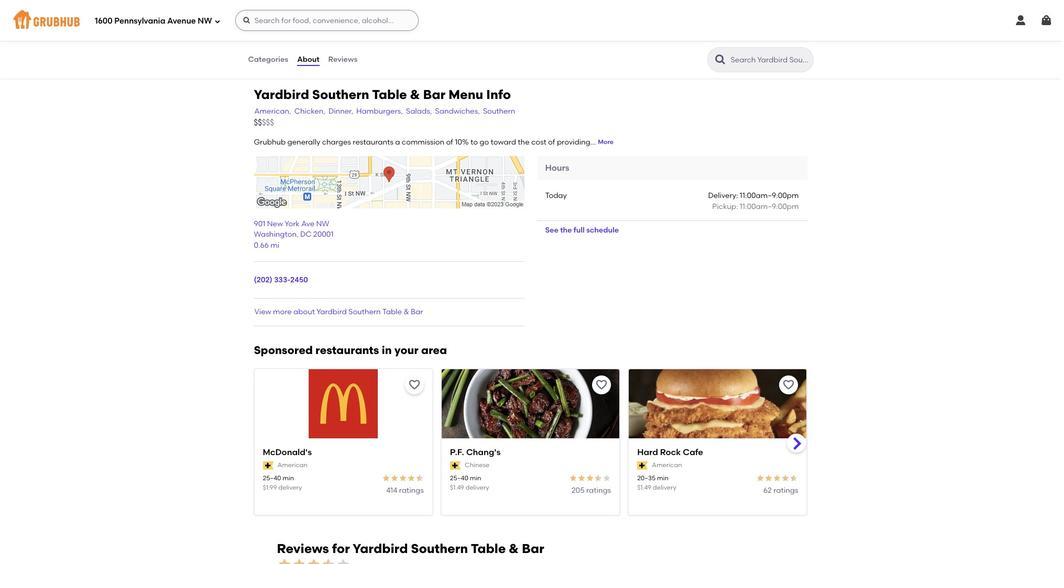 Task type: describe. For each thing, give the bounding box(es) containing it.
dinner,
[[329, 107, 353, 116]]

about
[[297, 55, 320, 64]]

view
[[254, 308, 271, 317]]

sandwiches, button
[[435, 106, 481, 117]]

sponsored
[[254, 344, 313, 357]]

reviews for reviews
[[328, 55, 358, 64]]

2 horizontal spatial svg image
[[1015, 14, 1027, 27]]

0 vertical spatial bar
[[423, 87, 446, 102]]

p.f.
[[450, 448, 464, 458]]

more button
[[598, 138, 614, 147]]

delivery:
[[708, 192, 738, 200]]

commission
[[402, 138, 445, 147]]

delivery for mcdonald's
[[278, 484, 302, 492]]

ratings for hard
[[774, 486, 799, 495]]

p.f. chang's link
[[450, 447, 611, 459]]

ratings for p.f.
[[587, 486, 611, 495]]

$$$$$
[[254, 118, 274, 127]]

cost
[[531, 138, 547, 147]]

20–35
[[638, 475, 656, 482]]

20–35 min $1.49 delivery
[[638, 475, 677, 492]]

more
[[273, 308, 292, 317]]

grubhub generally charges restaurants a commission of 10% to go toward the cost of providing ... more
[[254, 138, 614, 147]]

save this restaurant button for p.f.
[[592, 376, 611, 395]]

subscription pass image for p.f.
[[450, 462, 461, 470]]

see
[[545, 226, 559, 235]]

schedule
[[587, 226, 619, 235]]

american,
[[254, 107, 291, 116]]

11:00am–9:00pm for pickup: 11:00am–9:00pm
[[740, 202, 799, 211]]

yardbird southern table & bar menu info
[[254, 87, 511, 102]]

chang's
[[466, 448, 501, 458]]

view more about yardbird southern table & bar
[[254, 308, 423, 317]]

(202) 333-2450 button
[[254, 275, 308, 286]]

american, button
[[254, 106, 292, 117]]

pickup:
[[713, 202, 738, 211]]

pickup: 11:00am–9:00pm
[[713, 202, 799, 211]]

a
[[395, 138, 400, 147]]

min for hard rock cafe
[[657, 475, 669, 482]]

generally
[[288, 138, 320, 147]]

0.66
[[254, 241, 269, 250]]

$1.49 for hard rock cafe
[[638, 484, 652, 492]]

toward
[[491, 138, 516, 147]]

25–40 for p.f. chang's
[[450, 475, 469, 482]]

1 horizontal spatial svg image
[[243, 16, 251, 25]]

delivery: 11:00am–9:00pm
[[708, 192, 799, 200]]

1 vertical spatial table
[[383, 308, 402, 317]]

1600 pennsylvania avenue nw
[[95, 16, 212, 25]]

in
[[382, 344, 392, 357]]

1 horizontal spatial &
[[410, 87, 420, 102]]

25–40 for mcdonald's
[[263, 475, 281, 482]]

reviews for reviews for yardbird southern table & bar
[[277, 541, 329, 557]]

providing
[[557, 138, 591, 147]]

1 vertical spatial &
[[404, 308, 409, 317]]

save this restaurant image
[[596, 379, 608, 392]]

2450
[[290, 276, 308, 285]]

reviews for yardbird southern table & bar
[[277, 541, 545, 557]]

subscription pass image
[[263, 462, 273, 470]]

...
[[591, 138, 596, 147]]

american, chicken, dinner, hamburgers, salads, sandwiches, southern
[[254, 107, 515, 116]]

1 of from the left
[[446, 138, 453, 147]]

info
[[486, 87, 511, 102]]

save this restaurant button for hard
[[780, 376, 799, 395]]

charges
[[322, 138, 351, 147]]

10%
[[455, 138, 469, 147]]

chinese
[[465, 462, 490, 469]]

2 vertical spatial bar
[[522, 541, 545, 557]]

mcdonald's link
[[263, 447, 424, 459]]

1 vertical spatial bar
[[411, 308, 423, 317]]

901 new york ave nw washington , dc 20001 0.66 mi
[[254, 220, 334, 250]]

today
[[545, 192, 567, 200]]

414 ratings
[[386, 486, 424, 495]]

hard
[[638, 448, 658, 458]]

mcdonald's
[[263, 448, 312, 458]]

categories
[[248, 55, 288, 64]]

more
[[598, 139, 614, 146]]

full
[[574, 226, 585, 235]]

hamburgers,
[[356, 107, 403, 116]]

205
[[572, 486, 585, 495]]

american for hard rock cafe
[[652, 462, 682, 469]]

chicken, button
[[294, 106, 326, 117]]

1600
[[95, 16, 113, 25]]

hamburgers, button
[[356, 106, 404, 117]]



Task type: locate. For each thing, give the bounding box(es) containing it.
1 horizontal spatial yardbird
[[317, 308, 347, 317]]

20001
[[313, 230, 334, 239]]

0 horizontal spatial subscription pass image
[[450, 462, 461, 470]]

reviews right about
[[328, 55, 358, 64]]

0 vertical spatial table
[[372, 87, 407, 102]]

save this restaurant image for hard rock cafe
[[783, 379, 795, 392]]

1 horizontal spatial save this restaurant image
[[783, 379, 795, 392]]

62 ratings
[[764, 486, 799, 495]]

2 delivery from the left
[[466, 484, 489, 492]]

svg image
[[1041, 14, 1053, 27]]

0 horizontal spatial ratings
[[399, 486, 424, 495]]

avenue
[[167, 16, 196, 25]]

salads, button
[[406, 106, 433, 117]]

1 horizontal spatial subscription pass image
[[638, 462, 648, 470]]

25–40
[[263, 475, 281, 482], [450, 475, 469, 482]]

$$
[[254, 118, 262, 127]]

delivery down 20–35
[[653, 484, 677, 492]]

nw inside 901 new york ave nw washington , dc 20001 0.66 mi
[[316, 220, 329, 229]]

subscription pass image up 20–35
[[638, 462, 648, 470]]

min
[[283, 475, 294, 482], [470, 475, 481, 482], [657, 475, 669, 482]]

delivery inside the 20–35 min $1.49 delivery
[[653, 484, 677, 492]]

1 save this restaurant button from the left
[[405, 376, 424, 395]]

min down "chinese" at the bottom of page
[[470, 475, 481, 482]]

nw right avenue
[[198, 16, 212, 25]]

333-
[[274, 276, 290, 285]]

1 horizontal spatial min
[[470, 475, 481, 482]]

save this restaurant image
[[408, 379, 421, 392], [783, 379, 795, 392]]

1 american from the left
[[278, 462, 308, 469]]

0 horizontal spatial american
[[278, 462, 308, 469]]

dc
[[300, 230, 312, 239]]

1 horizontal spatial american
[[652, 462, 682, 469]]

cafe
[[683, 448, 703, 458]]

restaurants down view more about yardbird southern table & bar
[[316, 344, 379, 357]]

3 save this restaurant button from the left
[[780, 376, 799, 395]]

1 $1.49 from the left
[[450, 484, 464, 492]]

the left full
[[560, 226, 572, 235]]

of right cost
[[548, 138, 555, 147]]

about
[[294, 308, 315, 317]]

mcdonald's logo image
[[309, 370, 378, 439]]

$1.49
[[450, 484, 464, 492], [638, 484, 652, 492]]

205 ratings
[[572, 486, 611, 495]]

0 vertical spatial 11:00am–9:00pm
[[740, 192, 799, 200]]

grubhub
[[254, 138, 286, 147]]

ratings
[[399, 486, 424, 495], [587, 486, 611, 495], [774, 486, 799, 495]]

25–40 inside 25–40 min $1.99 delivery
[[263, 475, 281, 482]]

2 vertical spatial &
[[509, 541, 519, 557]]

delivery for hard rock cafe
[[653, 484, 677, 492]]

2 ratings from the left
[[587, 486, 611, 495]]

2 vertical spatial table
[[471, 541, 506, 557]]

11:00am–9:00pm up pickup: 11:00am–9:00pm
[[740, 192, 799, 200]]

25–40 inside 25–40 min $1.49 delivery
[[450, 475, 469, 482]]

0 horizontal spatial svg image
[[214, 18, 221, 24]]

1 subscription pass image from the left
[[450, 462, 461, 470]]

delivery down "chinese" at the bottom of page
[[466, 484, 489, 492]]

for
[[332, 541, 350, 557]]

the
[[518, 138, 530, 147], [560, 226, 572, 235]]

yardbird up american,
[[254, 87, 309, 102]]

0 vertical spatial reviews
[[328, 55, 358, 64]]

reviews button
[[328, 41, 358, 79]]

2 11:00am–9:00pm from the top
[[740, 202, 799, 211]]

of
[[446, 138, 453, 147], [548, 138, 555, 147]]

nw inside "main navigation" navigation
[[198, 16, 212, 25]]

new
[[267, 220, 283, 229]]

nw up 20001
[[316, 220, 329, 229]]

1 11:00am–9:00pm from the top
[[740, 192, 799, 200]]

3 delivery from the left
[[653, 484, 677, 492]]

1 25–40 from the left
[[263, 475, 281, 482]]

see the full schedule
[[545, 226, 619, 235]]

search icon image
[[714, 53, 727, 66]]

1 vertical spatial reviews
[[277, 541, 329, 557]]

$1.49 inside the 20–35 min $1.49 delivery
[[638, 484, 652, 492]]

menu
[[449, 87, 483, 102]]

$1.49 inside 25–40 min $1.49 delivery
[[450, 484, 464, 492]]

main navigation navigation
[[0, 0, 1062, 41]]

0 vertical spatial yardbird
[[254, 87, 309, 102]]

1 vertical spatial nw
[[316, 220, 329, 229]]

svg image right avenue
[[214, 18, 221, 24]]

1 save this restaurant image from the left
[[408, 379, 421, 392]]

hard rock cafe link
[[638, 447, 799, 459]]

11:00am–9:00pm for delivery: 11:00am–9:00pm
[[740, 192, 799, 200]]

min inside 25–40 min $1.99 delivery
[[283, 475, 294, 482]]

1 horizontal spatial the
[[560, 226, 572, 235]]

3 ratings from the left
[[774, 486, 799, 495]]

(202)
[[254, 276, 272, 285]]

subscription pass image
[[450, 462, 461, 470], [638, 462, 648, 470]]

2 min from the left
[[470, 475, 481, 482]]

0 horizontal spatial $1.49
[[450, 484, 464, 492]]

save this restaurant image for mcdonald's
[[408, 379, 421, 392]]

delivery right $1.99
[[278, 484, 302, 492]]

svg image left svg icon
[[1015, 14, 1027, 27]]

$1.49 for p.f. chang's
[[450, 484, 464, 492]]

Search for food, convenience, alcohol... search field
[[235, 10, 419, 31]]

yardbird right for
[[353, 541, 408, 557]]

&
[[410, 87, 420, 102], [404, 308, 409, 317], [509, 541, 519, 557]]

restaurants left a
[[353, 138, 394, 147]]

2 horizontal spatial delivery
[[653, 484, 677, 492]]

25–40 down "chinese" at the bottom of page
[[450, 475, 469, 482]]

ratings right 205
[[587, 486, 611, 495]]

dinner, button
[[328, 106, 354, 117]]

2 horizontal spatial &
[[509, 541, 519, 557]]

1 ratings from the left
[[399, 486, 424, 495]]

2 $1.49 from the left
[[638, 484, 652, 492]]

$1.49 down p.f. on the bottom left of page
[[450, 484, 464, 492]]

min inside the 20–35 min $1.49 delivery
[[657, 475, 669, 482]]

25–40 min $1.49 delivery
[[450, 475, 489, 492]]

$1.99
[[263, 484, 277, 492]]

reviews inside button
[[328, 55, 358, 64]]

0 horizontal spatial &
[[404, 308, 409, 317]]

chicken,
[[294, 107, 325, 116]]

star icon image
[[382, 475, 390, 483], [390, 475, 399, 483], [399, 475, 407, 483], [407, 475, 416, 483], [416, 475, 424, 483], [416, 475, 424, 483], [569, 475, 578, 483], [578, 475, 586, 483], [586, 475, 595, 483], [595, 475, 603, 483], [595, 475, 603, 483], [603, 475, 611, 483], [757, 475, 765, 483], [765, 475, 773, 483], [773, 475, 782, 483], [782, 475, 790, 483], [790, 475, 799, 483], [790, 475, 799, 483], [277, 558, 292, 565], [292, 558, 306, 565], [306, 558, 321, 565], [321, 558, 336, 565], [321, 558, 336, 565], [336, 558, 350, 565]]

american for mcdonald's
[[278, 462, 308, 469]]

1 vertical spatial restaurants
[[316, 344, 379, 357]]

nw
[[198, 16, 212, 25], [316, 220, 329, 229]]

0 horizontal spatial min
[[283, 475, 294, 482]]

ratings right 62 on the right bottom
[[774, 486, 799, 495]]

to
[[471, 138, 478, 147]]

2 horizontal spatial ratings
[[774, 486, 799, 495]]

Search Yardbird Southern Table & Bar search field
[[730, 55, 810, 65]]

american
[[278, 462, 308, 469], [652, 462, 682, 469]]

0 horizontal spatial of
[[446, 138, 453, 147]]

see the full schedule button
[[537, 221, 627, 240]]

min for p.f. chang's
[[470, 475, 481, 482]]

min for mcdonald's
[[283, 475, 294, 482]]

414
[[386, 486, 397, 495]]

svg image
[[1015, 14, 1027, 27], [243, 16, 251, 25], [214, 18, 221, 24]]

2 subscription pass image from the left
[[638, 462, 648, 470]]

min down mcdonald's
[[283, 475, 294, 482]]

area
[[421, 344, 447, 357]]

pennsylvania
[[114, 16, 165, 25]]

1 vertical spatial 11:00am–9:00pm
[[740, 202, 799, 211]]

2 horizontal spatial save this restaurant button
[[780, 376, 799, 395]]

sandwiches,
[[435, 107, 480, 116]]

0 vertical spatial the
[[518, 138, 530, 147]]

2 vertical spatial yardbird
[[353, 541, 408, 557]]

ave
[[301, 220, 315, 229]]

restaurants
[[353, 138, 394, 147], [316, 344, 379, 357]]

subscription pass image for hard
[[638, 462, 648, 470]]

3 min from the left
[[657, 475, 669, 482]]

american down hard rock cafe
[[652, 462, 682, 469]]

southern
[[312, 87, 369, 102], [483, 107, 515, 116], [349, 308, 381, 317], [411, 541, 468, 557]]

york
[[285, 220, 300, 229]]

2 american from the left
[[652, 462, 682, 469]]

your
[[395, 344, 419, 357]]

american down mcdonald's
[[278, 462, 308, 469]]

0 horizontal spatial the
[[518, 138, 530, 147]]

$1.49 down 20–35
[[638, 484, 652, 492]]

0 horizontal spatial save this restaurant button
[[405, 376, 424, 395]]

delivery inside 25–40 min $1.49 delivery
[[466, 484, 489, 492]]

sponsored restaurants in your area
[[254, 344, 447, 357]]

about button
[[297, 41, 320, 79]]

0 horizontal spatial delivery
[[278, 484, 302, 492]]

0 horizontal spatial save this restaurant image
[[408, 379, 421, 392]]

2 horizontal spatial min
[[657, 475, 669, 482]]

11:00am–9:00pm
[[740, 192, 799, 200], [740, 202, 799, 211]]

of left the 10%
[[446, 138, 453, 147]]

25–40 up $1.99
[[263, 475, 281, 482]]

0 vertical spatial restaurants
[[353, 138, 394, 147]]

2 horizontal spatial yardbird
[[353, 541, 408, 557]]

0 vertical spatial nw
[[198, 16, 212, 25]]

washington
[[254, 230, 297, 239]]

1 horizontal spatial 25–40
[[450, 475, 469, 482]]

delivery
[[278, 484, 302, 492], [466, 484, 489, 492], [653, 484, 677, 492]]

table
[[372, 87, 407, 102], [383, 308, 402, 317], [471, 541, 506, 557]]

southern button
[[483, 106, 516, 117]]

mi
[[271, 241, 279, 250]]

1 vertical spatial yardbird
[[317, 308, 347, 317]]

reviews
[[328, 55, 358, 64], [277, 541, 329, 557]]

min right 20–35
[[657, 475, 669, 482]]

p.f. chang's  logo image
[[442, 370, 620, 458]]

save this restaurant button
[[405, 376, 424, 395], [592, 376, 611, 395], [780, 376, 799, 395]]

the left cost
[[518, 138, 530, 147]]

1 horizontal spatial save this restaurant button
[[592, 376, 611, 395]]

62
[[764, 486, 772, 495]]

the inside button
[[560, 226, 572, 235]]

1 min from the left
[[283, 475, 294, 482]]

salads,
[[406, 107, 432, 116]]

1 horizontal spatial $1.49
[[638, 484, 652, 492]]

901
[[254, 220, 265, 229]]

hours
[[545, 163, 570, 173]]

delivery for p.f. chang's
[[466, 484, 489, 492]]

min inside 25–40 min $1.49 delivery
[[470, 475, 481, 482]]

categories button
[[248, 41, 289, 79]]

0 vertical spatial &
[[410, 87, 420, 102]]

svg image up categories
[[243, 16, 251, 25]]

delivery inside 25–40 min $1.99 delivery
[[278, 484, 302, 492]]

p.f. chang's
[[450, 448, 501, 458]]

2 save this restaurant image from the left
[[783, 379, 795, 392]]

yardbird right about
[[317, 308, 347, 317]]

go
[[480, 138, 489, 147]]

2 25–40 from the left
[[450, 475, 469, 482]]

1 horizontal spatial delivery
[[466, 484, 489, 492]]

2 of from the left
[[548, 138, 555, 147]]

2 save this restaurant button from the left
[[592, 376, 611, 395]]

subscription pass image down p.f. on the bottom left of page
[[450, 462, 461, 470]]

11:00am–9:00pm down the delivery: 11:00am–9:00pm
[[740, 202, 799, 211]]

yardbird
[[254, 87, 309, 102], [317, 308, 347, 317], [353, 541, 408, 557]]

0 horizontal spatial nw
[[198, 16, 212, 25]]

hard rock cafe
[[638, 448, 703, 458]]

ratings right 414
[[399, 486, 424, 495]]

(202) 333-2450
[[254, 276, 308, 285]]

hard rock cafe logo image
[[629, 370, 807, 458]]

reviews left for
[[277, 541, 329, 557]]

1 horizontal spatial ratings
[[587, 486, 611, 495]]

1 delivery from the left
[[278, 484, 302, 492]]

25–40 min $1.99 delivery
[[263, 475, 302, 492]]

0 horizontal spatial 25–40
[[263, 475, 281, 482]]

0 horizontal spatial yardbird
[[254, 87, 309, 102]]

1 horizontal spatial of
[[548, 138, 555, 147]]

,
[[297, 230, 299, 239]]

1 horizontal spatial nw
[[316, 220, 329, 229]]

1 vertical spatial the
[[560, 226, 572, 235]]



Task type: vqa. For each thing, say whether or not it's contained in the screenshot.
Pickup: 11:00am–9:00pm
yes



